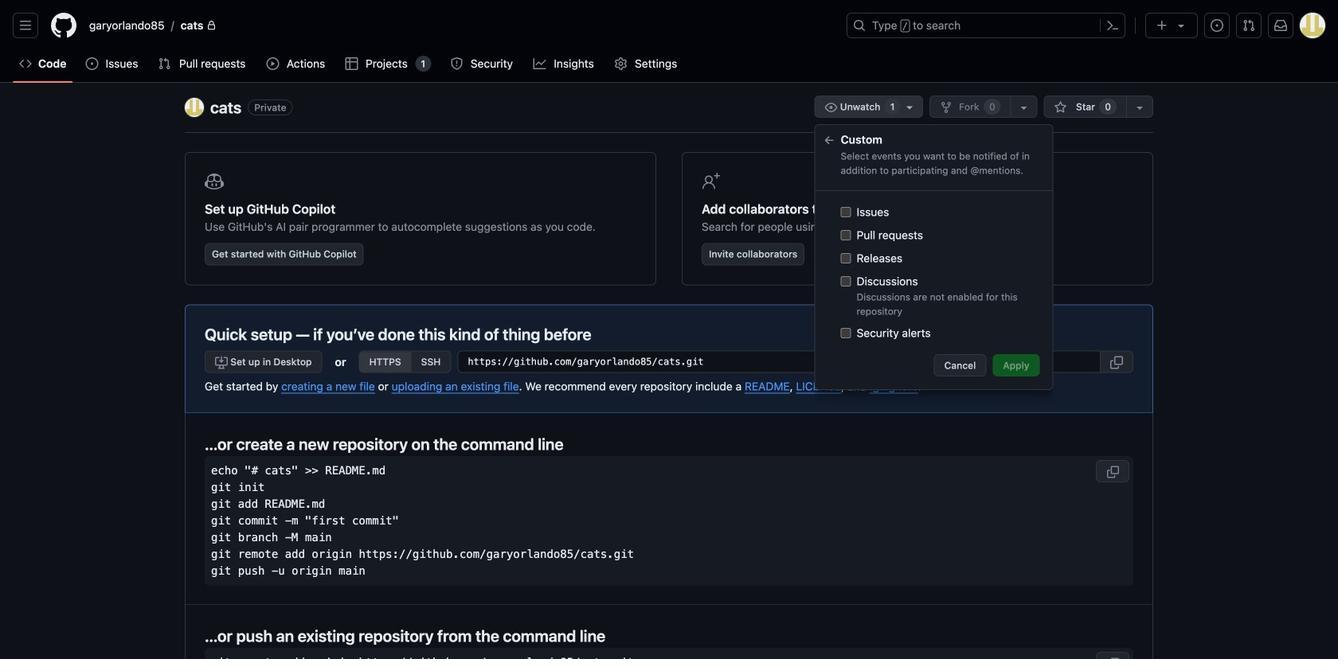 Task type: describe. For each thing, give the bounding box(es) containing it.
none checkbox inside custom dialog dialog
[[841, 276, 851, 287]]

0 users starred this repository element
[[1099, 99, 1117, 115]]

homepage image
[[51, 13, 76, 38]]

notifications image
[[1275, 19, 1287, 32]]

lock image
[[207, 21, 216, 30]]

return to menu image
[[823, 134, 836, 147]]

repo forked image
[[940, 101, 953, 114]]

table image
[[345, 57, 358, 70]]

shield image
[[450, 57, 463, 70]]

code image
[[19, 57, 32, 70]]

copilot image
[[205, 172, 224, 191]]

add this repository to a list image
[[1134, 101, 1146, 114]]



Task type: locate. For each thing, give the bounding box(es) containing it.
custom dialog dialog
[[815, 118, 1054, 403]]

0 horizontal spatial git pull request image
[[158, 57, 171, 70]]

git pull request image right issue opened image
[[158, 57, 171, 70]]

1 vertical spatial git pull request image
[[158, 57, 171, 70]]

git pull request image for issue opened image
[[158, 57, 171, 70]]

play image
[[267, 57, 279, 70]]

1 horizontal spatial git pull request image
[[1243, 19, 1255, 32]]

None checkbox
[[841, 207, 851, 217], [841, 230, 851, 241], [841, 253, 851, 264], [841, 328, 851, 339], [841, 207, 851, 217], [841, 230, 851, 241], [841, 253, 851, 264], [841, 328, 851, 339]]

desktop download image
[[215, 356, 228, 369]]

copy to clipboard image
[[1110, 356, 1123, 369], [1106, 466, 1119, 479], [1106, 658, 1119, 660]]

0 vertical spatial copy to clipboard image
[[1110, 356, 1123, 369]]

see your forks of this repository image
[[1018, 101, 1031, 114]]

None checkbox
[[841, 276, 851, 287]]

plus image
[[1156, 19, 1169, 32]]

star image
[[1054, 101, 1067, 114]]

git pull request image
[[1243, 19, 1255, 32], [158, 57, 171, 70]]

graph image
[[533, 57, 546, 70]]

gear image
[[615, 57, 627, 70]]

git pull request image left notifications image at top right
[[1243, 19, 1255, 32]]

2 vertical spatial copy to clipboard image
[[1106, 658, 1119, 660]]

git pull request image for issue opened icon
[[1243, 19, 1255, 32]]

owner avatar image
[[185, 98, 204, 117]]

issue opened image
[[86, 57, 98, 70]]

person add image
[[702, 172, 721, 191]]

issue opened image
[[1211, 19, 1224, 32]]

triangle down image
[[1175, 19, 1188, 32]]

eye image
[[825, 101, 838, 114]]

1 vertical spatial copy to clipboard image
[[1106, 466, 1119, 479]]

0 vertical spatial git pull request image
[[1243, 19, 1255, 32]]

command palette image
[[1106, 19, 1119, 32]]

list
[[83, 13, 837, 38]]

Clone URL text field
[[458, 351, 1101, 373]]



Task type: vqa. For each thing, say whether or not it's contained in the screenshot.
for in the create codespace for damo-vilab/i2vgen-xl
no



